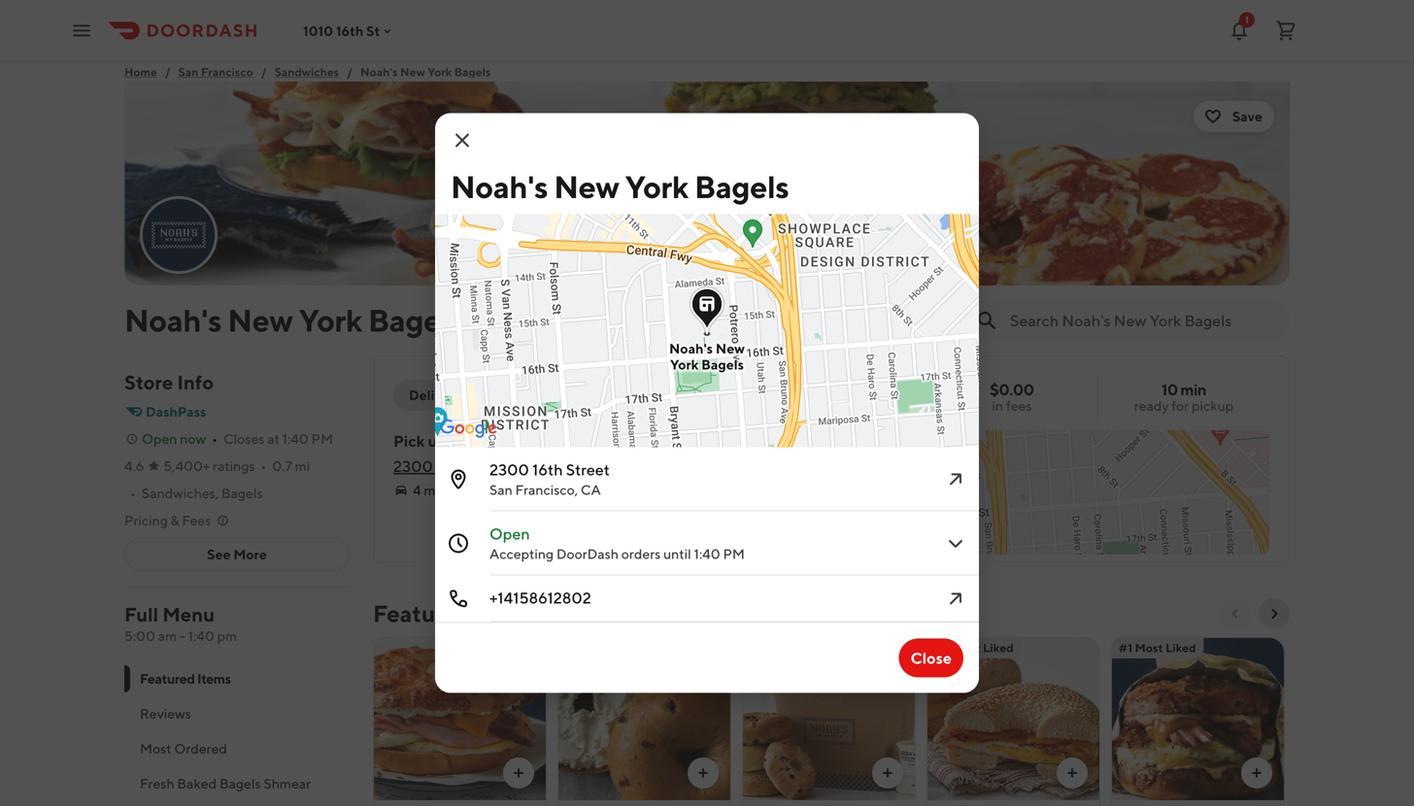 Task type: vqa. For each thing, say whether or not it's contained in the screenshot.
the 0.94
no



Task type: locate. For each thing, give the bounding box(es) containing it.
min right 4
[[424, 482, 447, 498]]

pm right until at the bottom left
[[723, 546, 745, 562]]

0 vertical spatial open
[[142, 431, 177, 447]]

open for open now
[[142, 431, 177, 447]]

3 add item to cart image from the left
[[1249, 765, 1264, 781]]

most ordered button
[[124, 731, 350, 766]]

liked inside button
[[983, 641, 1014, 655]]

francisco,
[[515, 482, 578, 498]]

2300 down order
[[489, 460, 529, 479]]

0 vertical spatial min
[[1181, 380, 1206, 399]]

noah's new york bagels
[[451, 168, 789, 205], [124, 302, 463, 338], [669, 340, 745, 372], [669, 340, 745, 372]]

/
[[165, 65, 171, 79], [261, 65, 267, 79], [347, 65, 352, 79]]

min
[[1181, 380, 1206, 399], [424, 482, 447, 498]]

items up reviews button
[[197, 671, 231, 687]]

2 vertical spatial 1:40
[[188, 628, 214, 644]]

doordash
[[556, 546, 619, 562]]

1 horizontal spatial most
[[952, 641, 981, 655]]

0 horizontal spatial 1:40
[[188, 628, 214, 644]]

1 vertical spatial featured items
[[140, 671, 231, 687]]

1 vertical spatial min
[[424, 482, 447, 498]]

most right #1
[[1135, 641, 1163, 655]]

close noah's new york bagels image
[[451, 129, 474, 152]]

open now
[[142, 431, 206, 447]]

san
[[178, 65, 198, 79], [489, 482, 513, 498]]

noah's new york bagels image
[[124, 82, 1290, 286], [142, 198, 216, 272]]

san inside "2300 16th street san francisco, ca"
[[489, 482, 513, 498]]

0 horizontal spatial items
[[197, 671, 231, 687]]

farmhouse image
[[374, 637, 546, 800]]

liked for #1 most liked
[[1165, 641, 1196, 655]]

bagels
[[454, 65, 491, 79], [694, 168, 789, 205], [368, 302, 463, 338], [701, 356, 744, 372], [701, 356, 744, 372], [221, 485, 263, 501], [219, 775, 261, 792]]

add item to cart image for #1 most liked
[[1249, 765, 1264, 781]]

10
[[1161, 380, 1178, 399]]

0 horizontal spatial most
[[140, 741, 171, 757]]

1 vertical spatial click item image
[[944, 587, 967, 610]]

min for 10
[[1181, 380, 1206, 399]]

0 horizontal spatial san
[[178, 65, 198, 79]]

16th left st
[[336, 23, 363, 39]]

1 horizontal spatial 1:40
[[282, 431, 309, 447]]

items
[[476, 600, 536, 627], [197, 671, 231, 687]]

most inside button
[[952, 641, 981, 655]]

/ down 1010 16th st popup button
[[347, 65, 352, 79]]

pricing & fees
[[124, 512, 211, 528]]

fresh baked bagels shmear
[[140, 775, 311, 792]]

0 horizontal spatial featured
[[140, 671, 195, 687]]

16th for 2300
[[532, 460, 563, 479]]

most for #3
[[952, 641, 981, 655]]

10 min ready for pickup
[[1134, 380, 1234, 414]]

order
[[480, 432, 519, 450]]

1 vertical spatial featured
[[140, 671, 195, 687]]

16th
[[336, 23, 363, 39], [436, 457, 467, 475], [532, 460, 563, 479]]

Delivery radio
[[393, 380, 489, 411]]

open for open accepting doordash orders until 1:40 pm
[[489, 524, 530, 543]]

0 horizontal spatial street
[[470, 457, 514, 475]]

in
[[992, 398, 1003, 414]]

single bagel with shmear image
[[558, 637, 730, 800]]

reviews button
[[124, 696, 350, 731]]

see
[[207, 546, 231, 562]]

2 click item image from the top
[[944, 587, 967, 610]]

pickup
[[1192, 398, 1234, 414]]

delivery
[[409, 387, 461, 403]]

0 horizontal spatial add item to cart image
[[880, 765, 895, 781]]

featured
[[373, 600, 471, 627], [140, 671, 195, 687]]

open inside open accepting doordash orders until 1:40 pm
[[489, 524, 530, 543]]

2 horizontal spatial most
[[1135, 641, 1163, 655]]

more
[[233, 546, 267, 562]]

1 horizontal spatial 16th
[[436, 457, 467, 475]]

1:40 for open
[[694, 546, 720, 562]]

1:40 inside "full menu 5:00 am - 1:40 pm"
[[188, 628, 214, 644]]

pricing & fees button
[[124, 511, 230, 530]]

1 horizontal spatial pm
[[723, 546, 745, 562]]

am
[[158, 628, 177, 644]]

click item image down click item icon
[[944, 532, 967, 555]]

1 horizontal spatial san
[[489, 482, 513, 498]]

pm inside open accepting doordash orders until 1:40 pm
[[723, 546, 745, 562]]

most inside button
[[1135, 641, 1163, 655]]

1 horizontal spatial featured
[[373, 600, 471, 627]]

2 add item to cart image from the left
[[695, 765, 711, 781]]

16th inside pick up this order at: 2300 16th street
[[436, 457, 467, 475]]

$0.00 in fees
[[990, 380, 1034, 414]]

1 horizontal spatial add item to cart image
[[695, 765, 711, 781]]

4 min
[[413, 482, 447, 498]]

0 horizontal spatial open
[[142, 431, 177, 447]]

0 vertical spatial items
[[476, 600, 536, 627]]

• sandwiches, bagels
[[130, 485, 263, 501]]

add item to cart image inside the #1 most liked button
[[1249, 765, 1264, 781]]

pickup
[[491, 387, 536, 403]]

add item to cart image inside #3 most liked button
[[1064, 765, 1080, 781]]

1 horizontal spatial min
[[1181, 380, 1206, 399]]

1010 16th st button
[[303, 23, 395, 39]]

open down dashpass
[[142, 431, 177, 447]]

1:40
[[282, 431, 309, 447], [694, 546, 720, 562], [188, 628, 214, 644]]

0 horizontal spatial liked
[[983, 641, 1014, 655]]

click item image up #3 on the right bottom
[[944, 587, 967, 610]]

1 horizontal spatial items
[[476, 600, 536, 627]]

0 vertical spatial •
[[212, 431, 218, 447]]

menu
[[162, 603, 215, 626]]

next button of carousel image
[[1266, 606, 1282, 622]]

0 horizontal spatial /
[[165, 65, 171, 79]]

map region containing noah's new york bagels
[[192, 213, 1187, 462]]

liked
[[983, 641, 1014, 655], [1165, 641, 1196, 655]]

-
[[180, 628, 185, 644]]

2 horizontal spatial •
[[261, 458, 266, 474]]

at
[[267, 431, 280, 447]]

1 vertical spatial pm
[[723, 546, 745, 562]]

street
[[470, 457, 514, 475], [566, 460, 610, 479]]

2 / from the left
[[261, 65, 267, 79]]

0 horizontal spatial 2300
[[393, 457, 433, 475]]

add item to cart image
[[880, 765, 895, 781], [1064, 765, 1080, 781], [1249, 765, 1264, 781]]

16th inside "2300 16th street san francisco, ca"
[[532, 460, 563, 479]]

2 horizontal spatial /
[[347, 65, 352, 79]]

2 vertical spatial •
[[130, 485, 136, 501]]

1 horizontal spatial •
[[212, 431, 218, 447]]

16th up francisco,
[[532, 460, 563, 479]]

liked inside button
[[1165, 641, 1196, 655]]

0 horizontal spatial 16th
[[336, 23, 363, 39]]

1:40 right - in the bottom of the page
[[188, 628, 214, 644]]

at:
[[523, 432, 541, 450]]

featured items down "accepting"
[[373, 600, 536, 627]]

pm
[[217, 628, 237, 644]]

#1 most liked button
[[1111, 637, 1285, 806]]

16th down this
[[436, 457, 467, 475]]

close button
[[899, 639, 963, 677]]

bacon & cheddar image
[[927, 637, 1099, 800]]

/ right home link
[[165, 65, 171, 79]]

• right now
[[212, 431, 218, 447]]

liked right #1
[[1165, 641, 1196, 655]]

items down "accepting"
[[476, 600, 536, 627]]

most for #1
[[1135, 641, 1163, 655]]

order
[[622, 387, 660, 403]]

san left francisco,
[[489, 482, 513, 498]]

2300 up 4
[[393, 457, 433, 475]]

2 horizontal spatial 16th
[[532, 460, 563, 479]]

1 horizontal spatial add item to cart image
[[1064, 765, 1080, 781]]

0 horizontal spatial add item to cart image
[[511, 765, 526, 781]]

notification bell image
[[1228, 19, 1251, 42]]

2 horizontal spatial add item to cart image
[[1249, 765, 1264, 781]]

2 add item to cart image from the left
[[1064, 765, 1080, 781]]

san left 'francisco'
[[178, 65, 198, 79]]

street up ca
[[566, 460, 610, 479]]

1 horizontal spatial 2300
[[489, 460, 529, 479]]

1 click item image from the top
[[944, 532, 967, 555]]

1 vertical spatial open
[[489, 524, 530, 543]]

1 horizontal spatial street
[[566, 460, 610, 479]]

1 liked from the left
[[983, 641, 1014, 655]]

see more
[[207, 546, 267, 562]]

1010
[[303, 23, 333, 39]]

1:40 right at
[[282, 431, 309, 447]]

ready
[[1134, 398, 1169, 414]]

Item Search search field
[[1010, 310, 1274, 331]]

most inside button
[[140, 741, 171, 757]]

1:40 right until at the bottom left
[[694, 546, 720, 562]]

ca
[[581, 482, 601, 498]]

0 horizontal spatial min
[[424, 482, 447, 498]]

add item to cart image for single bagel with shmear image
[[695, 765, 711, 781]]

map region
[[192, 213, 1187, 462], [398, 375, 1393, 623]]

0 items, open order cart image
[[1274, 19, 1297, 42]]

noah's new york bagels dialog
[[192, 113, 1187, 693]]

click item image
[[944, 532, 967, 555], [944, 587, 967, 610]]

2 liked from the left
[[1165, 641, 1196, 655]]

4.6
[[124, 458, 144, 474]]

#3 most liked
[[934, 641, 1014, 655]]

5,400+ ratings •
[[163, 458, 266, 474]]

0 horizontal spatial •
[[130, 485, 136, 501]]

• down "4.6" on the bottom left of the page
[[130, 485, 136, 501]]

0 vertical spatial san
[[178, 65, 198, 79]]

1 horizontal spatial featured items
[[373, 600, 536, 627]]

•
[[212, 431, 218, 447], [261, 458, 266, 474], [130, 485, 136, 501]]

0 vertical spatial featured
[[373, 600, 471, 627]]

open up "accepting"
[[489, 524, 530, 543]]

most
[[952, 641, 981, 655], [1135, 641, 1163, 655], [140, 741, 171, 757]]

1 add item to cart image from the left
[[511, 765, 526, 781]]

new
[[400, 65, 425, 79], [554, 168, 619, 205], [228, 302, 293, 338], [716, 340, 745, 356], [716, 340, 745, 356]]

featured items up reviews
[[140, 671, 231, 687]]

min inside 10 min ready for pickup
[[1181, 380, 1206, 399]]

0.7
[[272, 458, 292, 474]]

/ right 'francisco'
[[261, 65, 267, 79]]

street down order
[[470, 457, 514, 475]]

0 vertical spatial click item image
[[944, 532, 967, 555]]

• left 0.7
[[261, 458, 266, 474]]

dashpass
[[146, 404, 206, 420]]

pick up this order at: 2300 16th street
[[393, 432, 541, 475]]

pm right at
[[311, 431, 333, 447]]

min right 10
[[1181, 380, 1206, 399]]

0 vertical spatial pm
[[311, 431, 333, 447]]

most up fresh at left bottom
[[140, 741, 171, 757]]

1:40 inside open accepting doordash orders until 1:40 pm
[[694, 546, 720, 562]]

1 vertical spatial 1:40
[[694, 546, 720, 562]]

noah's
[[360, 65, 398, 79], [451, 168, 548, 205], [124, 302, 222, 338], [669, 340, 713, 356], [669, 340, 713, 356]]

1 vertical spatial san
[[489, 482, 513, 498]]

fresh baked bagels shmear button
[[124, 766, 350, 801]]

add item to cart image
[[511, 765, 526, 781], [695, 765, 711, 781]]

baked
[[177, 775, 217, 792]]

1 vertical spatial •
[[261, 458, 266, 474]]

liked right #3 on the right bottom
[[983, 641, 1014, 655]]

1 horizontal spatial open
[[489, 524, 530, 543]]

1 horizontal spatial liked
[[1165, 641, 1196, 655]]

0 horizontal spatial featured items
[[140, 671, 231, 687]]

street inside "2300 16th street san francisco, ca"
[[566, 460, 610, 479]]

1 horizontal spatial /
[[261, 65, 267, 79]]

store info
[[124, 371, 214, 394]]

add item to cart image for #3 most liked
[[1064, 765, 1080, 781]]

shmear
[[264, 775, 311, 792]]

most right #3 on the right bottom
[[952, 641, 981, 655]]

2 horizontal spatial 1:40
[[694, 546, 720, 562]]



Task type: describe. For each thing, give the bounding box(es) containing it.
5,400+
[[163, 458, 210, 474]]

1010 16th st
[[303, 23, 380, 39]]

5:00
[[124, 628, 155, 644]]

1:40 for full menu
[[188, 628, 214, 644]]

ordered
[[174, 741, 227, 757]]

ratings
[[213, 458, 255, 474]]

$0.00
[[990, 380, 1034, 399]]

0 vertical spatial 1:40
[[282, 431, 309, 447]]

items inside featured items heading
[[476, 600, 536, 627]]

full menu 5:00 am - 1:40 pm
[[124, 603, 237, 644]]

powered by google image
[[440, 419, 497, 438]]

full
[[124, 603, 158, 626]]

fees
[[182, 512, 211, 528]]

1 add item to cart image from the left
[[880, 765, 895, 781]]

order methods option group
[[393, 380, 551, 411]]

closes
[[223, 431, 265, 447]]

+14158612802
[[489, 589, 591, 607]]

pick
[[393, 432, 425, 450]]

close
[[911, 649, 952, 667]]

add item to cart image for 'farmhouse' image
[[511, 765, 526, 781]]

info
[[177, 371, 214, 394]]

sandwiches
[[274, 65, 339, 79]]

&
[[171, 512, 179, 528]]

orders
[[621, 546, 661, 562]]

save
[[1232, 108, 1263, 124]]

4
[[413, 482, 421, 498]]

fresh
[[140, 775, 174, 792]]

up
[[428, 432, 447, 450]]

Pickup radio
[[476, 380, 551, 411]]

0.7 mi
[[272, 458, 310, 474]]

#1 most liked
[[1119, 641, 1196, 655]]

• for • sandwiches, bagels
[[130, 485, 136, 501]]

accepting
[[489, 546, 554, 562]]

until
[[663, 546, 691, 562]]

sandwiches,
[[142, 485, 219, 501]]

this
[[450, 432, 477, 450]]

3 / from the left
[[347, 65, 352, 79]]

2300 16th street link
[[393, 457, 514, 475]]

16th for 1010
[[336, 23, 363, 39]]

previous button of carousel image
[[1228, 606, 1243, 622]]

most ordered
[[140, 741, 227, 757]]

featured inside heading
[[373, 600, 471, 627]]

group order button
[[567, 380, 671, 411]]

1 / from the left
[[165, 65, 171, 79]]

group order
[[578, 387, 660, 403]]

min for 4
[[424, 482, 447, 498]]

home
[[124, 65, 157, 79]]

san francisco link
[[178, 62, 253, 82]]

home / san francisco / sandwiches / noah's new york bagels
[[124, 65, 491, 79]]

fees
[[1006, 398, 1032, 414]]

for
[[1172, 398, 1189, 414]]

1 vertical spatial items
[[197, 671, 231, 687]]

pricing
[[124, 512, 168, 528]]

store
[[124, 371, 173, 394]]

bagels inside button
[[219, 775, 261, 792]]

click item image
[[944, 468, 967, 491]]

street inside pick up this order at: 2300 16th street
[[470, 457, 514, 475]]

mi
[[295, 458, 310, 474]]

0 horizontal spatial pm
[[311, 431, 333, 447]]

baker's dozen bagels with shmear image
[[743, 637, 915, 800]]

1
[[1245, 14, 1249, 25]]

group
[[578, 387, 619, 403]]

liked for #3 most liked
[[983, 641, 1014, 655]]

0 vertical spatial featured items
[[373, 600, 536, 627]]

reviews
[[140, 706, 191, 722]]

• for • closes at 1:40 pm
[[212, 431, 218, 447]]

2300 inside "2300 16th street san francisco, ca"
[[489, 460, 529, 479]]

francisco
[[201, 65, 253, 79]]

home link
[[124, 62, 157, 82]]

see more button
[[125, 539, 349, 570]]

texas brisket image
[[1112, 637, 1284, 800]]

open menu image
[[70, 19, 93, 42]]

2300 inside pick up this order at: 2300 16th street
[[393, 457, 433, 475]]

st
[[366, 23, 380, 39]]

open accepting doordash orders until 1:40 pm
[[489, 524, 745, 562]]

• closes at 1:40 pm
[[212, 431, 333, 447]]

sandwiches link
[[274, 62, 339, 82]]

#1
[[1119, 641, 1132, 655]]

featured items heading
[[373, 598, 536, 629]]

2300 16th street san francisco, ca
[[489, 460, 610, 498]]

save button
[[1193, 101, 1274, 132]]

#3 most liked button
[[927, 637, 1100, 806]]

#3
[[934, 641, 950, 655]]

now
[[180, 431, 206, 447]]



